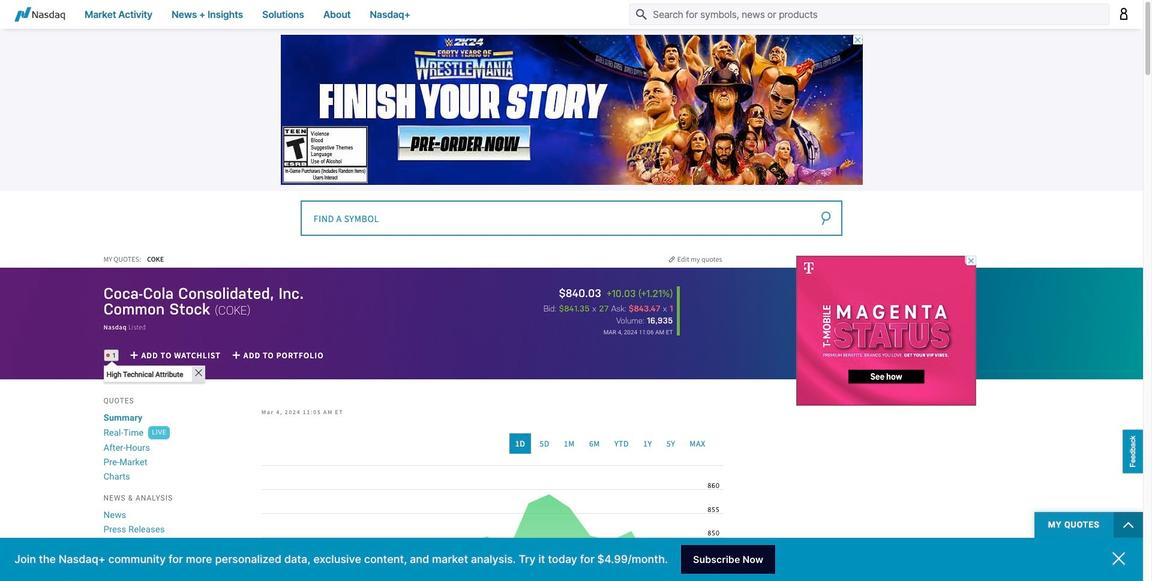 Task type: describe. For each thing, give the bounding box(es) containing it.
Find a Symbol text field
[[301, 201, 843, 236]]

homepage logo url - navigate back to the homepage image
[[14, 7, 65, 22]]

click to dismiss this message and remain on nasdaq.com image
[[1113, 552, 1126, 565]]

1 vertical spatial advertisement element
[[797, 256, 977, 406]]

Search Button - Click to open the Search Overlay Modal Box text field
[[630, 4, 1110, 25]]

account login - click to log into your account image
[[1120, 8, 1129, 20]]



Task type: locate. For each thing, give the bounding box(es) containing it.
data as of element
[[604, 329, 673, 336]]

advertisement element
[[281, 35, 863, 185], [797, 256, 977, 406]]

0 vertical spatial advertisement element
[[281, 35, 863, 185]]

None search field
[[301, 200, 843, 236]]

primary navigation navigation
[[0, 0, 1144, 29]]



